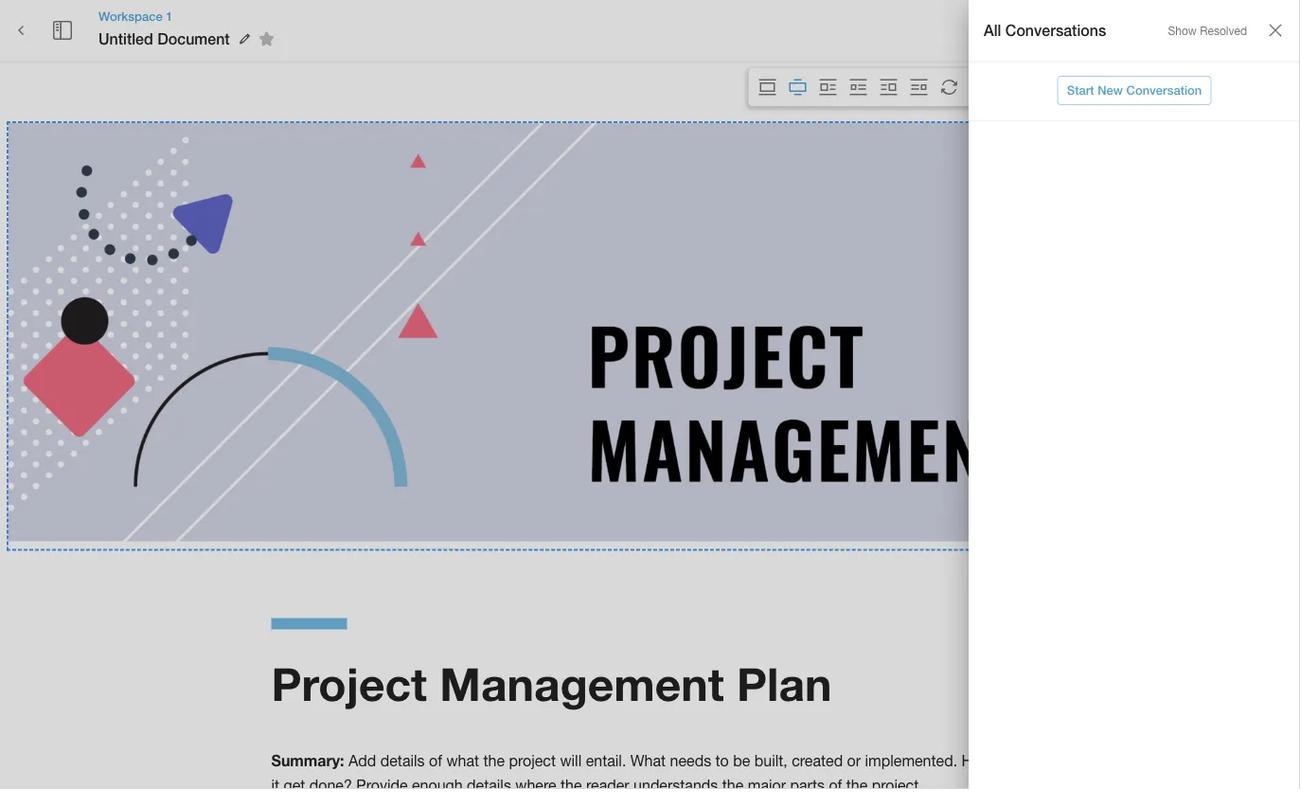 Task type: describe. For each thing, give the bounding box(es) containing it.
untitled
[[99, 30, 153, 48]]

summary:
[[271, 752, 344, 770]]

understands
[[634, 777, 718, 789]]

needs
[[670, 752, 712, 770]]

more
[[1233, 23, 1262, 38]]

what
[[631, 752, 666, 770]]

to
[[716, 752, 729, 770]]

management
[[440, 657, 724, 711]]

all conversations
[[984, 21, 1107, 39]]

all
[[984, 21, 1002, 39]]

js button
[[967, 12, 1003, 48]]

1 vertical spatial of
[[829, 777, 843, 789]]

parts
[[791, 777, 825, 789]]

workspace 1 link
[[99, 7, 281, 25]]

new
[[1098, 83, 1124, 98]]

the right where
[[561, 777, 582, 789]]

workspace 1
[[99, 8, 173, 23]]

1 will from the left
[[560, 752, 582, 770]]

provide
[[356, 777, 408, 789]]

start new conversation
[[1067, 83, 1202, 98]]

2 will from the left
[[997, 752, 1019, 770]]

reader
[[586, 777, 630, 789]]

project
[[271, 657, 427, 711]]

built,
[[755, 752, 788, 770]]

major
[[748, 777, 786, 789]]

project management plan
[[271, 657, 832, 711]]

the down be
[[723, 777, 744, 789]]



Task type: locate. For each thing, give the bounding box(es) containing it.
of
[[429, 752, 442, 770], [829, 777, 843, 789]]

entail.
[[586, 752, 627, 770]]

details
[[381, 752, 425, 770], [467, 777, 511, 789]]

plan
[[737, 657, 832, 711]]

or
[[848, 752, 861, 770]]

details up provide
[[381, 752, 425, 770]]

resolved
[[1201, 24, 1248, 38]]

be
[[734, 752, 751, 770]]

add
[[349, 752, 376, 770]]

show resolved
[[1169, 24, 1248, 38]]

start new conversation button
[[1058, 76, 1212, 105]]

0 horizontal spatial details
[[381, 752, 425, 770]]

where
[[516, 777, 557, 789]]

0 horizontal spatial of
[[429, 752, 442, 770]]

start
[[1067, 83, 1095, 98]]

0 horizontal spatial will
[[560, 752, 582, 770]]

favorite image
[[255, 28, 278, 50]]

the
[[484, 752, 505, 770], [561, 777, 582, 789], [723, 777, 744, 789], [847, 777, 868, 789]]

will left entail.
[[560, 752, 582, 770]]

the right what
[[484, 752, 505, 770]]

untitled document
[[99, 30, 230, 48]]

document
[[157, 30, 230, 48]]

1 horizontal spatial details
[[467, 777, 511, 789]]

project
[[509, 752, 556, 770]]

1 vertical spatial details
[[467, 777, 511, 789]]

enough
[[412, 777, 463, 789]]

conversations
[[1006, 21, 1107, 39]]

created
[[792, 752, 843, 770]]

conversation
[[1127, 83, 1202, 98]]

how
[[962, 752, 993, 770]]

implemented.
[[865, 752, 958, 770]]

show
[[1169, 24, 1197, 38]]

get
[[284, 777, 305, 789]]

more button
[[1217, 16, 1278, 45]]

done?
[[310, 777, 352, 789]]

workspace
[[99, 8, 163, 23]]

js
[[981, 24, 989, 37]]

it
[[271, 777, 280, 789]]

add details of what the project will entail. what needs to be built, created or implemented. how will it get done? provide enough details where the reader understands the major parts of the project.
[[271, 752, 1023, 789]]

project.
[[872, 777, 923, 789]]

the down or
[[847, 777, 868, 789]]

will right how
[[997, 752, 1019, 770]]

of up enough
[[429, 752, 442, 770]]

of right parts
[[829, 777, 843, 789]]

0 vertical spatial details
[[381, 752, 425, 770]]

1 horizontal spatial of
[[829, 777, 843, 789]]

0 vertical spatial of
[[429, 752, 442, 770]]

1
[[166, 8, 173, 23]]

1 horizontal spatial will
[[997, 752, 1019, 770]]

will
[[560, 752, 582, 770], [997, 752, 1019, 770]]

what
[[447, 752, 479, 770]]

details down what
[[467, 777, 511, 789]]



Task type: vqa. For each thing, say whether or not it's contained in the screenshot.
Start New Conversation BUTTON at the right top of the page
yes



